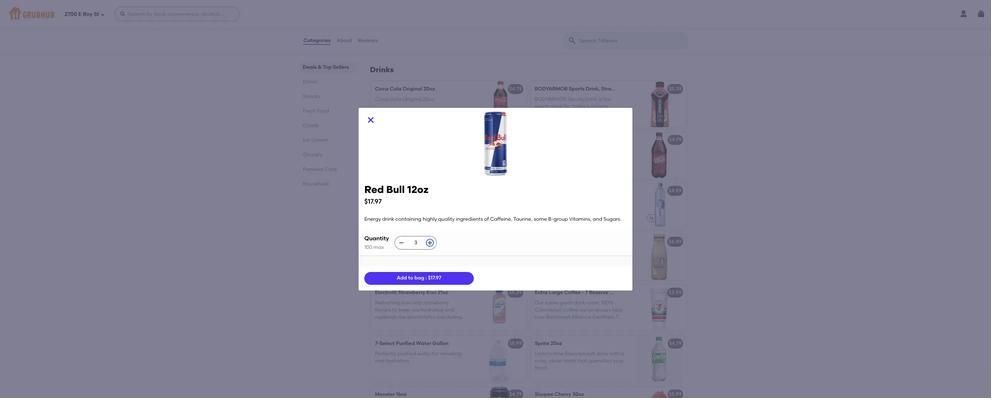 Task type: describe. For each thing, give the bounding box(es) containing it.
1 horizontal spatial group
[[554, 217, 568, 223]]

food
[[317, 108, 329, 114]]

the
[[398, 315, 406, 321]]

red for red bull 12oz
[[375, 188, 385, 194]]

0 horizontal spatial sugars.
[[445, 213, 463, 219]]

1 horizontal spatial some
[[534, 217, 547, 223]]

reviews
[[358, 37, 378, 43]]

2 horizontal spatial you
[[609, 198, 618, 204]]

24oz
[[638, 290, 650, 296]]

and up flavor.
[[535, 256, 544, 262]]

1 vertical spatial containing
[[395, 217, 422, 223]]

reviews button
[[358, 28, 378, 53]]

taste;
[[570, 198, 584, 204]]

bull for red bull 12oz
[[386, 188, 395, 194]]

concentrate.
[[375, 264, 406, 270]]

crisp inside "purity you can taste; hydration you can feel. vapor distilled smartwater with added electrolytes for a distinctive pure and crisp taste."
[[584, 220, 595, 226]]

0 vertical spatial from
[[444, 249, 456, 255]]

7-select water 24 pack image
[[473, 132, 526, 179]]

100
[[364, 245, 372, 251]]

snack
[[428, 27, 442, 33]]

household tab
[[303, 180, 353, 188]]

monster
[[375, 392, 395, 398]]

purified
[[396, 341, 415, 347]]

main navigation navigation
[[0, 0, 991, 28]]

lemon-
[[535, 351, 554, 357]]

discover a creamy blend of coffee and milk, mixed with divine vanilla flavor. the finest arabica beans create a rich and undeniably luscious beverage.
[[535, 249, 625, 284]]

distilled
[[572, 205, 591, 211]]

extra large coffee - 7 reserve colombian 24oz image
[[633, 285, 686, 332]]

or
[[390, 256, 395, 262]]

1 vertical spatial 20oz
[[423, 96, 434, 102]]

0 horizontal spatial svg image
[[101, 12, 105, 17]]

0 horizontal spatial group
[[395, 213, 409, 219]]

preservtives
[[396, 256, 425, 262]]

and up 52oz
[[434, 213, 444, 219]]

care
[[325, 167, 337, 173]]

rings
[[441, 20, 454, 26]]

red bull 12oz
[[375, 188, 406, 194]]

added
[[546, 213, 562, 219]]

simply
[[375, 239, 392, 245]]

drink inside "lemon-lime flavored soft drink with a crisp, clean taste that quenches your thirst."
[[596, 351, 608, 357]]

free
[[434, 249, 443, 255]]

that
[[577, 358, 587, 364]]

bag
[[415, 275, 424, 281]]

exercise.
[[375, 322, 396, 328]]

1 vertical spatial highly
[[423, 217, 437, 223]]

different
[[406, 27, 426, 33]]

beans
[[596, 264, 611, 270]]

$4.79 for the monster 16oz image
[[509, 392, 522, 398]]

simply orange juice 52oz image
[[473, 234, 526, 281]]

magnifying glass icon image
[[568, 36, 577, 45]]

rich
[[556, 271, 566, 277]]

funyuns® onion flavored rings are a deliciously different snack that's fun to eat, with a crisp texture and zesty onion flavor button
[[371, 5, 526, 51]]

deals
[[303, 64, 317, 70]]

$3.59
[[669, 290, 682, 296]]

large
[[549, 290, 563, 296]]

0 vertical spatial highly
[[433, 198, 448, 204]]

flavors
[[375, 307, 391, 313]]

0 vertical spatial drink
[[393, 198, 405, 204]]

sprite 20oz image
[[633, 336, 686, 383]]

1 vertical spatial energy
[[364, 217, 381, 223]]

deliciously
[[380, 27, 405, 33]]

a down different
[[412, 34, 415, 40]]

&
[[318, 64, 322, 70]]

drink,
[[586, 86, 600, 92]]

you inside refreshing kiwi and strawberry flavors to keep you hydrated and replenish the electrolytes lost during exercise.
[[411, 307, 420, 313]]

creamy
[[561, 249, 580, 255]]

with inside 'funyuns® onion flavored rings are a deliciously different snack that's fun to eat, with a crisp texture and zesty onion flavor'
[[401, 34, 411, 40]]

ice cream tab
[[303, 137, 353, 144]]

0 vertical spatial quality
[[449, 198, 465, 204]]

soft
[[586, 351, 595, 357]]

vanilla
[[601, 256, 617, 262]]

0 vertical spatial energy
[[375, 198, 392, 204]]

sprite 20oz
[[535, 341, 562, 347]]

onion
[[403, 20, 418, 26]]

funyuns® onion flavored rings are a deliciously different snack that's fun to eat, with a crisp texture and zesty onion flavor
[[375, 20, 463, 48]]

bodyarmor
[[535, 86, 568, 92]]

a up mixed
[[557, 249, 560, 255]]

1 horizontal spatial taurine,
[[513, 217, 533, 223]]

$4.79 for sprite 20oz image
[[669, 341, 682, 347]]

add to bag : $17.97
[[397, 275, 441, 281]]

2700
[[65, 11, 77, 17]]

for inside "purity you can taste; hydration you can feel. vapor distilled smartwater with added electrolytes for a distinctive pure and crisp taste."
[[593, 213, 599, 219]]

2700 e roy st
[[65, 11, 99, 17]]

1 vertical spatial strawberry
[[398, 290, 425, 296]]

0 vertical spatial containing
[[406, 198, 432, 204]]

$5.29
[[509, 290, 522, 296]]

finest
[[561, 264, 574, 270]]

your
[[613, 358, 624, 364]]

drinks inside tab
[[303, 79, 318, 85]]

milk,
[[546, 256, 557, 262]]

0 vertical spatial original
[[403, 86, 422, 92]]

1 horizontal spatial drinks
[[370, 65, 394, 74]]

crisp,
[[535, 358, 548, 364]]

1 horizontal spatial svg image
[[427, 240, 433, 246]]

starbucks frappuccino vanilla 13.7oz image
[[633, 234, 686, 281]]

monster 16oz image
[[473, 387, 526, 399]]

orange
[[402, 249, 420, 255]]

create
[[535, 271, 551, 277]]

electrolytes inside refreshing kiwi and strawberry flavors to keep you hydrated and replenish the electrolytes lost during exercise.
[[407, 315, 435, 321]]

add
[[397, 275, 407, 281]]

top
[[323, 64, 332, 70]]

-
[[582, 290, 584, 296]]

lemon-lime flavored soft drink with a crisp, clean taste that quenches your thirst.
[[535, 351, 624, 372]]

$4.59
[[669, 188, 682, 194]]

for inside perfectly purified water for refueling and hydration.
[[432, 351, 439, 357]]

during
[[446, 315, 462, 321]]

clean
[[549, 358, 562, 364]]

$6.59
[[669, 239, 682, 245]]

with inside "lemon-lime flavored soft drink with a crisp, clean taste that quenches your thirst."
[[610, 351, 620, 357]]

1 vertical spatial from
[[447, 256, 458, 262]]

0 vertical spatial 20oz
[[424, 86, 435, 92]]

grocery
[[303, 152, 323, 158]]

0 horizontal spatial svg image
[[399, 240, 404, 246]]

2 coca from the top
[[375, 96, 388, 102]]

1 horizontal spatial vitamins,
[[569, 217, 592, 223]]

banana
[[630, 86, 649, 92]]

1 vertical spatial to
[[408, 275, 413, 281]]

0 vertical spatial strawberry
[[601, 86, 628, 92]]

0 horizontal spatial some
[[375, 213, 388, 219]]

are
[[455, 20, 463, 26]]

discover
[[535, 249, 556, 255]]

purified
[[398, 351, 416, 357]]

and down finest
[[567, 271, 576, 277]]

1 vertical spatial quality
[[438, 217, 455, 223]]

sports
[[569, 86, 585, 92]]

roy
[[83, 11, 93, 17]]

1 horizontal spatial svg image
[[120, 11, 126, 17]]

to inside refreshing kiwi and strawberry flavors to keep you hydrated and replenish the electrolytes lost during exercise.
[[392, 307, 397, 313]]

2 vertical spatial 20oz
[[551, 341, 562, 347]]

extra
[[535, 290, 548, 296]]

quantity 100 max
[[364, 235, 389, 251]]

$12.39
[[507, 137, 522, 143]]

snacks
[[303, 93, 320, 99]]

electrolit
[[375, 290, 397, 296]]

drinks tab
[[303, 78, 353, 86]]

taste.
[[597, 220, 610, 226]]



Task type: locate. For each thing, give the bounding box(es) containing it.
$17.97 inside red bull 12oz $17.97
[[364, 198, 382, 206]]

to right fun
[[384, 34, 389, 40]]

svg image
[[120, 11, 126, 17], [101, 12, 105, 17], [367, 116, 375, 124]]

:
[[426, 275, 427, 281]]

group down red bull 12oz $17.97
[[395, 213, 409, 219]]

0 vertical spatial drinks
[[370, 65, 394, 74]]

you up smartwater
[[609, 198, 618, 204]]

juice
[[413, 239, 426, 245]]

0 vertical spatial crisp
[[417, 34, 428, 40]]

hydration
[[585, 198, 608, 204]]

1 vertical spatial coca
[[375, 96, 388, 102]]

0 horizontal spatial vitamins,
[[411, 213, 433, 219]]

0 horizontal spatial $17.97
[[364, 198, 382, 206]]

a up the taste.
[[600, 213, 604, 219]]

2 horizontal spatial svg image
[[367, 116, 375, 124]]

funyuns onion flavored rings 6oz image
[[473, 5, 526, 51]]

a inside "purity you can taste; hydration you can feel. vapor distilled smartwater with added electrolytes for a distinctive pure and crisp taste."
[[600, 213, 604, 219]]

1 vertical spatial can
[[535, 205, 544, 211]]

0 horizontal spatial 12oz
[[396, 188, 406, 194]]

from
[[444, 249, 456, 255], [447, 256, 458, 262]]

categories
[[303, 37, 331, 43]]

thirst.
[[535, 366, 548, 372]]

12oz
[[407, 183, 429, 196], [396, 188, 406, 194]]

with up arabica
[[574, 256, 584, 262]]

21oz
[[438, 290, 448, 296]]

bull inside red bull 12oz $17.97
[[386, 183, 405, 196]]

b- down feel.
[[548, 217, 554, 223]]

bodyarmor sports drink, strawberry banana 28oz
[[535, 86, 662, 92]]

reserve
[[589, 290, 609, 296]]

a delicious orange juice free from water or preservtives and not from concentrate.
[[375, 249, 458, 270]]

sugars.
[[445, 213, 463, 219], [604, 217, 622, 223]]

smartwater
[[592, 205, 621, 211]]

snacks tab
[[303, 93, 353, 100]]

pure
[[561, 220, 572, 226]]

and inside "purity you can taste; hydration you can feel. vapor distilled smartwater with added electrolytes for a distinctive pure and crisp taste."
[[573, 220, 583, 226]]

red for red bull 12oz $17.97
[[364, 183, 384, 196]]

30oz
[[572, 392, 584, 398]]

to
[[384, 34, 389, 40], [408, 275, 413, 281], [392, 307, 397, 313]]

1 horizontal spatial for
[[593, 213, 599, 219]]

1 vertical spatial original
[[402, 96, 422, 102]]

0 vertical spatial taurine,
[[433, 205, 452, 211]]

2 horizontal spatial of
[[596, 249, 601, 255]]

0 horizontal spatial for
[[432, 351, 439, 357]]

a up your
[[621, 351, 624, 357]]

1 horizontal spatial $5.99
[[669, 392, 682, 398]]

2 horizontal spatial to
[[408, 275, 413, 281]]

svg image
[[977, 10, 986, 18], [399, 240, 404, 246], [427, 240, 433, 246]]

1 vertical spatial electrolytes
[[407, 315, 435, 321]]

purity
[[535, 198, 549, 204]]

1 horizontal spatial sugars.
[[604, 217, 622, 223]]

vitamins, down distilled
[[569, 217, 592, 223]]

electrolytes down hydrated at the left bottom of the page
[[407, 315, 435, 321]]

1 horizontal spatial to
[[392, 307, 397, 313]]

1 horizontal spatial b-
[[548, 217, 554, 223]]

$17.97 down 'red bull 12oz'
[[364, 198, 382, 206]]

$12.39 button
[[371, 132, 526, 179]]

containing down 'red bull 12oz'
[[406, 198, 432, 204]]

with up distinctive
[[535, 213, 545, 219]]

0 vertical spatial for
[[593, 213, 599, 219]]

water down a
[[375, 256, 389, 262]]

crisp left the taste.
[[584, 220, 595, 226]]

vitamins, up juice
[[411, 213, 433, 219]]

you right the keep
[[411, 307, 420, 313]]

1 horizontal spatial electrolytes
[[564, 213, 592, 219]]

red bull 12oz image
[[473, 183, 526, 230]]

candy
[[303, 123, 319, 129]]

ice cream
[[303, 137, 328, 143]]

1 vertical spatial caffeine,
[[490, 217, 512, 223]]

2 vertical spatial drink
[[596, 351, 608, 357]]

0 horizontal spatial of
[[403, 205, 408, 211]]

caffeine,
[[409, 205, 432, 211], [490, 217, 512, 223]]

categories button
[[303, 28, 331, 53]]

1 vertical spatial drinks
[[303, 79, 318, 85]]

1 vertical spatial $17.97
[[428, 275, 441, 281]]

zesty
[[375, 42, 387, 48]]

12oz for red bull 12oz
[[396, 188, 406, 194]]

containing up simply orange juice 52oz
[[395, 217, 422, 223]]

personal care
[[303, 167, 337, 173]]

and right kiwi
[[412, 300, 422, 306]]

0 vertical spatial of
[[403, 205, 408, 211]]

that's
[[443, 27, 457, 33]]

1 vertical spatial crisp
[[584, 220, 595, 226]]

bull for red bull 12oz $17.97
[[386, 183, 405, 196]]

1 vertical spatial water
[[417, 351, 431, 357]]

0 horizontal spatial taurine,
[[433, 205, 452, 211]]

svg image inside main navigation navigation
[[977, 10, 986, 18]]

purity you can taste; hydration you can feel. vapor distilled smartwater with added electrolytes for a distinctive pure and crisp taste.
[[535, 198, 621, 226]]

and down smartwater
[[593, 217, 602, 223]]

strawberry right the drink,
[[601, 86, 628, 92]]

energy
[[375, 198, 392, 204], [364, 217, 381, 223]]

water inside the a delicious orange juice free from water or preservtives and not from concentrate.
[[375, 256, 389, 262]]

and down perfectly in the bottom left of the page
[[375, 358, 385, 364]]

orange
[[393, 239, 411, 245]]

red inside red bull 12oz $17.97
[[364, 183, 384, 196]]

drink down 'red bull 12oz'
[[393, 198, 405, 204]]

original
[[403, 86, 422, 92], [402, 96, 422, 102]]

candy tab
[[303, 122, 353, 129]]

water
[[416, 341, 431, 347]]

for
[[593, 213, 599, 219], [432, 351, 439, 357]]

e
[[78, 11, 82, 17]]

drink up quantity
[[382, 217, 394, 223]]

0 horizontal spatial you
[[411, 307, 420, 313]]

deals & top sellers tab
[[303, 63, 353, 71]]

7-select purified water gallon
[[375, 341, 449, 347]]

$17.97 right :
[[428, 275, 441, 281]]

0 vertical spatial can
[[560, 198, 569, 204]]

1 horizontal spatial can
[[560, 198, 569, 204]]

smartwater 1l image
[[633, 183, 686, 230]]

eat,
[[390, 34, 400, 40]]

not
[[437, 256, 445, 262]]

fresh food tab
[[303, 107, 353, 115]]

refueling
[[440, 351, 461, 357]]

and down 'juice'
[[427, 256, 436, 262]]

electrolytes down distilled
[[564, 213, 592, 219]]

max
[[374, 245, 384, 251]]

highly
[[433, 198, 448, 204], [423, 217, 437, 223]]

0 horizontal spatial $5.99
[[509, 341, 522, 347]]

divine
[[585, 256, 600, 262]]

with
[[401, 34, 411, 40], [535, 213, 545, 219], [574, 256, 584, 262], [610, 351, 620, 357]]

0 horizontal spatial water
[[375, 256, 389, 262]]

strawberry up kiwi
[[398, 290, 425, 296]]

0 vertical spatial coca cola original 20oz
[[375, 86, 435, 92]]

$4.79 inside button
[[669, 137, 682, 143]]

$5.99
[[509, 341, 522, 347], [669, 392, 682, 398]]

for down "gallon" on the bottom left
[[432, 351, 439, 357]]

0 vertical spatial water
[[375, 256, 389, 262]]

you
[[550, 198, 558, 204], [609, 198, 618, 204], [411, 307, 420, 313]]

texture
[[430, 34, 447, 40]]

and inside perfectly purified water for refueling and hydration.
[[375, 358, 385, 364]]

taurine,
[[433, 205, 452, 211], [513, 217, 533, 223]]

0 horizontal spatial caffeine,
[[409, 205, 432, 211]]

with up the flavor
[[401, 34, 411, 40]]

Input item quantity number field
[[408, 237, 424, 250]]

7-select purified water gallon image
[[473, 336, 526, 383]]

feel.
[[545, 205, 555, 211]]

$5.99 for 7-select purified water gallon "image"
[[509, 341, 522, 347]]

0 horizontal spatial b-
[[390, 213, 395, 219]]

slurpee cherry 30oz image
[[633, 387, 686, 399]]

with inside "purity you can taste; hydration you can feel. vapor distilled smartwater with added electrolytes for a distinctive pure and crisp taste."
[[535, 213, 545, 219]]

luscious
[[606, 271, 625, 277]]

drinks down zesty
[[370, 65, 394, 74]]

about button
[[336, 28, 352, 53]]

st
[[94, 11, 99, 17]]

energy down 'red bull 12oz'
[[375, 198, 392, 204]]

0 vertical spatial $5.99
[[509, 341, 522, 347]]

16oz
[[396, 392, 407, 398]]

colombian
[[610, 290, 637, 296]]

electrolytes inside "purity you can taste; hydration you can feel. vapor distilled smartwater with added electrolytes for a distinctive pure and crisp taste."
[[564, 213, 592, 219]]

0 vertical spatial to
[[384, 34, 389, 40]]

water down water
[[417, 351, 431, 357]]

crisp down different
[[417, 34, 428, 40]]

drink up quenches
[[596, 351, 608, 357]]

1 vertical spatial of
[[484, 217, 489, 223]]

1 horizontal spatial $17.97
[[428, 275, 441, 281]]

group
[[395, 213, 409, 219], [554, 217, 568, 223]]

can
[[560, 198, 569, 204], [535, 205, 544, 211]]

flavored
[[565, 351, 585, 357]]

12oz for red bull 12oz $17.97
[[407, 183, 429, 196]]

1 coca cola original 20oz from the top
[[375, 86, 435, 92]]

and inside the a delicious orange juice free from water or preservtives and not from concentrate.
[[427, 256, 436, 262]]

water inside perfectly purified water for refueling and hydration.
[[417, 351, 431, 357]]

slurpee
[[535, 392, 553, 398]]

slurpee cherry 30oz
[[535, 392, 584, 398]]

1 horizontal spatial you
[[550, 198, 558, 204]]

1 horizontal spatial strawberry
[[601, 86, 628, 92]]

can down purity
[[535, 205, 544, 211]]

strawberry
[[601, 86, 628, 92], [398, 290, 425, 296]]

0 vertical spatial cola
[[390, 86, 401, 92]]

a inside "lemon-lime flavored soft drink with a crisp, clean taste that quenches your thirst."
[[621, 351, 624, 357]]

to left bag
[[408, 275, 413, 281]]

7-
[[375, 341, 380, 347]]

0 vertical spatial electrolytes
[[564, 213, 592, 219]]

b- down red bull 12oz $17.97
[[390, 213, 395, 219]]

1 vertical spatial for
[[432, 351, 439, 357]]

to left the keep
[[392, 307, 397, 313]]

electrolit strawberry kiwi 21oz image
[[473, 285, 526, 332]]

hydrated
[[421, 307, 443, 313]]

1 vertical spatial ingredients
[[456, 217, 483, 223]]

of
[[403, 205, 408, 211], [484, 217, 489, 223], [596, 249, 601, 255]]

onion
[[388, 42, 402, 48]]

from up not
[[444, 249, 456, 255]]

to inside 'funyuns® onion flavored rings are a deliciously different snack that's fun to eat, with a crisp texture and zesty onion flavor'
[[384, 34, 389, 40]]

1 vertical spatial taurine,
[[513, 217, 533, 223]]

electrolit strawberry kiwi 21oz
[[375, 290, 448, 296]]

2 vertical spatial to
[[392, 307, 397, 313]]

you up feel.
[[550, 198, 558, 204]]

1 vertical spatial cola
[[390, 96, 401, 102]]

and right the pure
[[573, 220, 583, 226]]

1 horizontal spatial caffeine,
[[490, 217, 512, 223]]

crisp inside 'funyuns® onion flavored rings are a deliciously different snack that's fun to eat, with a crisp texture and zesty onion flavor'
[[417, 34, 428, 40]]

personal
[[303, 167, 324, 173]]

1 vertical spatial $5.99
[[669, 392, 682, 398]]

lost
[[437, 315, 445, 321]]

electrolytes
[[564, 213, 592, 219], [407, 315, 435, 321]]

and down that's
[[448, 34, 457, 40]]

bull
[[386, 183, 405, 196], [386, 188, 395, 194]]

$5.99 for slurpee cherry 30oz 'image'
[[669, 392, 682, 398]]

a left rich
[[552, 271, 555, 277]]

0 horizontal spatial ingredients
[[375, 205, 402, 211]]

$4.79 for dr pepper 20oz "image" at the top right
[[669, 137, 682, 143]]

bodyarmor sports drink, strawberry banana 28oz image
[[633, 81, 686, 128]]

red bull 12oz $17.97
[[364, 183, 429, 206]]

$4.79 button
[[531, 132, 686, 179]]

7
[[585, 290, 588, 296]]

drinks down deals on the top of page
[[303, 79, 318, 85]]

1 horizontal spatial crisp
[[584, 220, 595, 226]]

perfectly
[[375, 351, 396, 357]]

distinctive
[[535, 220, 559, 226]]

0 horizontal spatial can
[[535, 205, 544, 211]]

2 vertical spatial of
[[596, 249, 601, 255]]

some up quantity
[[375, 213, 388, 219]]

grocery tab
[[303, 151, 353, 159]]

from right not
[[447, 256, 458, 262]]

beverage.
[[535, 278, 559, 284]]

2 coca cola original 20oz from the top
[[375, 96, 434, 102]]

0 horizontal spatial crisp
[[417, 34, 428, 40]]

0 vertical spatial $17.97
[[364, 198, 382, 206]]

1 vertical spatial drink
[[382, 217, 394, 223]]

0 horizontal spatial to
[[384, 34, 389, 40]]

kiwi
[[402, 300, 411, 306]]

dr pepper 20oz image
[[633, 132, 686, 179]]

12oz inside red bull 12oz $17.97
[[407, 183, 429, 196]]

with up your
[[610, 351, 620, 357]]

energy up quantity
[[364, 217, 381, 223]]

fresh food
[[303, 108, 329, 114]]

of inside the discover a creamy blend of coffee and milk, mixed with divine vanilla flavor. the finest arabica beans create a rich and undeniably luscious beverage.
[[596, 249, 601, 255]]

personal care tab
[[303, 166, 353, 173]]

and up during
[[445, 307, 454, 313]]

0 horizontal spatial electrolytes
[[407, 315, 435, 321]]

1 horizontal spatial water
[[417, 351, 431, 357]]

flavor
[[403, 42, 417, 48]]

0 vertical spatial coca
[[375, 86, 389, 92]]

1 horizontal spatial ingredients
[[456, 217, 483, 223]]

a up fun
[[375, 27, 378, 33]]

flavor.
[[535, 264, 549, 270]]

undeniably
[[578, 271, 605, 277]]

20oz
[[424, 86, 435, 92], [423, 96, 434, 102], [551, 341, 562, 347]]

group down vapor
[[554, 217, 568, 223]]

for up the taste.
[[593, 213, 599, 219]]

taurine, up 52oz
[[433, 205, 452, 211]]

0 vertical spatial ingredients
[[375, 205, 402, 211]]

taurine, left distinctive
[[513, 217, 533, 223]]

extra large coffee - 7 reserve colombian 24oz
[[535, 290, 650, 296]]

0 vertical spatial caffeine,
[[409, 205, 432, 211]]

cherry
[[555, 392, 571, 398]]

can up vapor
[[560, 198, 569, 204]]

1 coca from the top
[[375, 86, 389, 92]]

1 vertical spatial coca cola original 20oz
[[375, 96, 434, 102]]

red
[[364, 183, 384, 196], [375, 188, 385, 194]]

coca cola original 20oz image
[[473, 81, 526, 128]]

some down feel.
[[534, 217, 547, 223]]

$4.79 for coca cola original 20oz image
[[509, 86, 522, 92]]

with inside the discover a creamy blend of coffee and milk, mixed with divine vanilla flavor. the finest arabica beans create a rich and undeniably luscious beverage.
[[574, 256, 584, 262]]

0 horizontal spatial drinks
[[303, 79, 318, 85]]

and inside 'funyuns® onion flavored rings are a deliciously different snack that's fun to eat, with a crisp texture and zesty onion flavor'
[[448, 34, 457, 40]]



Task type: vqa. For each thing, say whether or not it's contained in the screenshot.
"Sea Tac Marathon" Image
no



